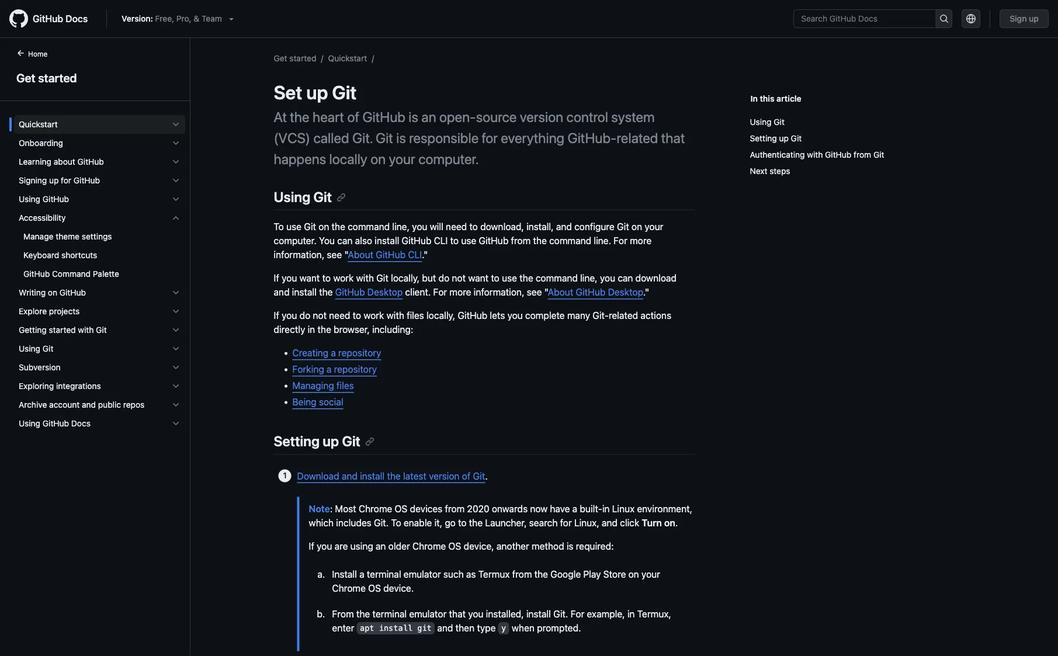 Task type: describe. For each thing, give the bounding box(es) containing it.
(vcs)
[[274, 130, 311, 146]]

0 vertical spatial setting
[[750, 134, 777, 143]]

github up home
[[33, 13, 63, 24]]

chrome inside : most chrome os devices from 2020 onwards now have a built-in linux environment, which includes git. to enable it, go to the launcher, search for linux, and click
[[359, 503, 392, 514]]

the left 'github desktop' link
[[319, 287, 333, 298]]

using
[[351, 541, 374, 552]]

on inside install a terminal emulator such as termux from the google play store on your chrome os device.
[[629, 569, 640, 580]]

that inside from the terminal emulator that you installed, install git. for example, in termux, enter
[[449, 609, 466, 620]]

that inside at the heart of github is an open-source version control system (vcs) called git. git is responsible for everything github-related that happens locally on your computer.
[[662, 130, 686, 146]]

authenticating with github from git
[[750, 150, 885, 160]]

if for if you want to work with git locally, but do not want to use the command line, you can download and install the
[[274, 273, 279, 284]]

2 want from the left
[[469, 273, 489, 284]]

on inside "dropdown button"
[[48, 288, 57, 298]]

enter
[[332, 623, 355, 634]]

github down account
[[43, 419, 69, 429]]

it,
[[435, 517, 443, 528]]

a inside : most chrome os devices from 2020 onwards now have a built-in linux environment, which includes git. to enable it, go to the launcher, search for linux, and click
[[573, 503, 578, 514]]

0 horizontal spatial cli
[[408, 249, 422, 261]]

such
[[444, 569, 464, 580]]

most
[[335, 503, 356, 514]]

sign up
[[1010, 14, 1040, 23]]

explore projects button
[[14, 302, 185, 321]]

your inside at the heart of github is an open-source version control system (vcs) called git. git is responsible for everything github-related that happens locally on your computer.
[[389, 151, 416, 167]]

related inside at the heart of github is an open-source version control system (vcs) called git. git is responsible for everything github-related that happens locally on your computer.
[[617, 130, 659, 146]]

older
[[389, 541, 410, 552]]

0 vertical spatial is
[[409, 109, 419, 125]]

which
[[309, 517, 334, 528]]

up inside dropdown button
[[49, 176, 59, 185]]

a inside install a terminal emulator such as termux from the google play store on your chrome os device.
[[360, 569, 365, 580]]

prompted.
[[537, 623, 581, 634]]

0 vertical spatial setting up git
[[750, 134, 802, 143]]

manage theme settings
[[23, 232, 112, 241]]

github down download,
[[479, 235, 509, 247]]

install a terminal emulator such as termux from the google play store on your chrome os device.
[[332, 569, 661, 594]]

manage
[[23, 232, 53, 241]]

writing
[[19, 288, 46, 298]]

archive
[[19, 400, 47, 410]]

the inside : most chrome os devices from 2020 onwards now have a built-in linux environment, which includes git. to enable it, go to the launcher, search for linux, and click
[[469, 517, 483, 528]]

for inside to use git on the command line, you will need to download, install, and configure git on your computer. you can also install github cli to use github from the command line. for more information, see "
[[614, 235, 628, 247]]

sc 9kayk9 0 image for learning about github
[[171, 157, 181, 167]]

more inside to use git on the command line, you will need to download, install, and configure git on your computer. you can also install github cli to use github from the command line. for more information, see "
[[630, 235, 652, 247]]

github up 'github desktop' link
[[376, 249, 406, 261]]

need inside to use git on the command line, you will need to download, install, and configure git on your computer. you can also install github cli to use github from the command line. for more information, see "
[[446, 221, 467, 233]]

onboarding
[[19, 138, 63, 148]]

git inside if you want to work with git locally, but do not want to use the command line, you can download and install the
[[377, 273, 389, 284]]

to inside "if you do not need to work with files locally, github lets you complete many git-related actions directly in the browser, including:"
[[353, 310, 361, 321]]

as
[[467, 569, 476, 580]]

github up git-
[[576, 287, 606, 298]]

to inside : most chrome os devices from 2020 onwards now have a built-in linux environment, which includes git. to enable it, go to the launcher, search for linux, and click
[[391, 517, 402, 528]]

turn
[[642, 517, 662, 528]]

on up you
[[319, 221, 329, 233]]

another
[[497, 541, 530, 552]]

: most chrome os devices from 2020 onwards now have a built-in linux environment, which includes git. to enable it, go to the launcher, search for linux, and click
[[309, 503, 693, 528]]

can inside to use git on the command line, you will need to download, install, and configure git on your computer. you can also install github cli to use github from the command line. for more information, see "
[[337, 235, 353, 247]]

1 vertical spatial an
[[376, 541, 386, 552]]

started for get started
[[38, 71, 77, 84]]

a up managing files link
[[327, 364, 332, 375]]

use inside if you want to work with git locally, but do not want to use the command line, you can download and install the
[[502, 273, 517, 284]]

onboarding button
[[14, 134, 185, 153]]

with right authenticating
[[808, 150, 823, 160]]

and inside dropdown button
[[82, 400, 96, 410]]

install inside if you want to work with git locally, but do not want to use the command line, you can download and install the
[[292, 287, 317, 298]]

on right configure
[[632, 221, 643, 233]]

1 vertical spatial setting up git link
[[274, 433, 375, 450]]

1 vertical spatial information,
[[474, 287, 525, 298]]

github inside "if you do not need to work with files locally, github lets you complete many git-related actions directly in the browser, including:"
[[458, 310, 488, 321]]

1 vertical spatial get started link
[[14, 69, 176, 87]]

from up next steps link
[[854, 150, 872, 160]]

lets
[[490, 310, 505, 321]]

from
[[332, 609, 354, 620]]

1 horizontal spatial get started link
[[274, 53, 317, 63]]

work inside "if you do not need to work with files locally, github lets you complete many git-related actions directly in the browser, including:"
[[364, 310, 384, 321]]

work inside if you want to work with git locally, but do not want to use the command line, you can download and install the
[[333, 273, 354, 284]]

sc 9kayk9 0 image for archive account and public repos
[[171, 401, 181, 410]]

1 vertical spatial chrome
[[413, 541, 446, 552]]

git. inside : most chrome os devices from 2020 onwards now have a built-in linux environment, which includes git. to enable it, go to the launcher, search for linux, and click
[[374, 517, 389, 528]]

1 vertical spatial using git
[[274, 189, 332, 205]]

github down learning about github dropdown button
[[74, 176, 100, 185]]

to up github desktop client.  for more information, see " about github desktop ."
[[491, 273, 500, 284]]

using github
[[19, 194, 69, 204]]

using for using github docs dropdown button
[[19, 419, 40, 429]]

projects
[[49, 307, 80, 316]]

devices
[[410, 503, 443, 514]]

can inside if you want to work with git locally, but do not want to use the command line, you can download and install the
[[618, 273, 633, 284]]

and left then
[[438, 623, 453, 634]]

locally, inside if you want to work with git locally, but do not want to use the command line, you can download and install the
[[391, 273, 420, 284]]

environment,
[[638, 503, 693, 514]]

home link
[[12, 49, 66, 60]]

1 vertical spatial "
[[545, 287, 548, 298]]

store
[[604, 569, 626, 580]]

files inside "if you do not need to work with files locally, github lets you complete many git-related actions directly in the browser, including:"
[[407, 310, 424, 321]]

github up browser,
[[335, 287, 365, 298]]

1 vertical spatial about
[[548, 287, 574, 298]]

in inside "if you do not need to work with files locally, github lets you complete many git-related actions directly in the browser, including:"
[[308, 324, 315, 335]]

creating a repository link
[[293, 348, 381, 359]]

termux,
[[638, 609, 672, 620]]

accessibility button
[[14, 209, 185, 227]]

emulator for such
[[404, 569, 441, 580]]

1 horizontal spatial see
[[527, 287, 542, 298]]

github command palette link
[[14, 265, 185, 284]]

install,
[[527, 221, 554, 233]]

sc 9kayk9 0 image for explore projects
[[171, 307, 181, 316]]

on down environment, on the right of the page
[[665, 517, 676, 528]]

sc 9kayk9 0 image for subversion
[[171, 363, 181, 372]]

theme
[[56, 232, 80, 241]]

1 / from the left
[[321, 53, 324, 63]]

learning about github button
[[14, 153, 185, 171]]

github down the onboarding 'dropdown button'
[[78, 157, 104, 167]]

you inside from the terminal emulator that you installed, install git. for example, in termux, enter
[[469, 609, 484, 620]]

0 horizontal spatial .
[[485, 471, 488, 482]]

signing up for github button
[[14, 171, 185, 190]]

not inside if you want to work with git locally, but do not want to use the command line, you can download and install the
[[452, 273, 466, 284]]

to down you
[[323, 273, 331, 284]]

github down will
[[402, 235, 432, 247]]

using github button
[[14, 190, 185, 209]]

apt install git and then type y when prompted.
[[360, 623, 581, 634]]

0 vertical spatial docs
[[66, 13, 88, 24]]

line, inside if you want to work with git locally, but do not want to use the command line, you can download and install the
[[581, 273, 598, 284]]

being social link
[[293, 397, 344, 408]]

quickstart element
[[9, 115, 190, 134]]

install left latest
[[360, 471, 385, 482]]

to up if you want to work with git locally, but do not want to use the command line, you can download and install the
[[451, 235, 459, 247]]

1 horizontal spatial of
[[462, 471, 471, 482]]

install
[[332, 569, 357, 580]]

install inside to use git on the command line, you will need to download, install, and configure git on your computer. you can also install github cli to use github from the command line. for more information, see "
[[375, 235, 400, 247]]

exploring
[[19, 382, 54, 391]]

locally
[[329, 151, 368, 167]]

subversion button
[[14, 358, 185, 377]]

1 horizontal spatial use
[[462, 235, 477, 247]]

0 vertical spatial ."
[[422, 249, 428, 261]]

" inside to use git on the command line, you will need to download, install, and configure git on your computer. you can also install github cli to use github from the command line. for more information, see "
[[345, 249, 348, 261]]

0 vertical spatial repository
[[339, 348, 381, 359]]

sc 9kayk9 0 image for accessibility
[[171, 213, 181, 223]]

0 horizontal spatial use
[[287, 221, 302, 233]]

git inside "using git" dropdown button
[[43, 344, 53, 354]]

os inside install a terminal emulator such as termux from the google play store on your chrome os device.
[[368, 583, 381, 594]]

writing on github
[[19, 288, 86, 298]]

creating a repository forking a repository managing files being social
[[293, 348, 381, 408]]

git
[[418, 624, 432, 633]]

1 vertical spatial for
[[434, 287, 447, 298]]

files inside creating a repository forking a repository managing files being social
[[337, 380, 354, 392]]

up up 'heart'
[[307, 81, 328, 103]]

shortcuts
[[61, 251, 97, 260]]

if you want to work with git locally, but do not want to use the command line, you can download and install the
[[274, 273, 677, 298]]

download and install the latest version of git .
[[297, 471, 488, 482]]

up up authenticating
[[780, 134, 789, 143]]

exploring integrations button
[[14, 377, 185, 396]]

to left download,
[[470, 221, 478, 233]]

1 horizontal spatial ."
[[644, 287, 650, 298]]

if you do not need to work with files locally, github lets you complete many git-related actions directly in the browser, including:
[[274, 310, 672, 335]]

about github cli ."
[[348, 249, 428, 261]]

1 vertical spatial setting
[[274, 433, 320, 450]]

you inside to use git on the command line, you will need to download, install, and configure git on your computer. you can also install github cli to use github from the command line. for more information, see "
[[412, 221, 428, 233]]

the inside from the terminal emulator that you installed, install git. for example, in termux, enter
[[357, 609, 370, 620]]

locally, inside "if you do not need to work with files locally, github lets you complete many git-related actions directly in the browser, including:"
[[427, 310, 456, 321]]

integrations
[[56, 382, 101, 391]]

download
[[636, 273, 677, 284]]

1 want from the left
[[300, 273, 320, 284]]

search image
[[940, 14, 949, 23]]

started for getting started with git
[[49, 325, 76, 335]]

0 vertical spatial setting up git link
[[750, 130, 971, 147]]

sc 9kayk9 0 image for quickstart
[[171, 120, 181, 129]]

in inside from the terminal emulator that you installed, install git. for example, in termux, enter
[[628, 609, 635, 620]]

account
[[49, 400, 80, 410]]

github desktop client.  for more information, see " about github desktop ."
[[335, 287, 650, 298]]

install inside from the terminal emulator that you installed, install git. for example, in termux, enter
[[527, 609, 551, 620]]

free,
[[155, 14, 174, 23]]

an inside at the heart of github is an open-source version control system (vcs) called git. git is responsible for everything github-related that happens locally on your computer.
[[422, 109, 437, 125]]

1 vertical spatial setting up git
[[274, 433, 361, 450]]

accessibility
[[19, 213, 66, 223]]

in this article
[[751, 94, 802, 103]]

explore
[[19, 307, 47, 316]]

turn on .
[[642, 517, 678, 528]]

learning
[[19, 157, 51, 167]]

on inside at the heart of github is an open-source version control system (vcs) called git. git is responsible for everything github-related that happens locally on your computer.
[[371, 151, 386, 167]]

for inside from the terminal emulator that you installed, install git. for example, in termux, enter
[[571, 609, 585, 620]]

browser,
[[334, 324, 370, 335]]

for inside at the heart of github is an open-source version control system (vcs) called git. git is responsible for everything github-related that happens locally on your computer.
[[482, 130, 498, 146]]

computer. inside at the heart of github is an open-source version control system (vcs) called git. git is responsible for everything github-related that happens locally on your computer.
[[419, 151, 479, 167]]

and inside : most chrome os devices from 2020 onwards now have a built-in linux environment, which includes git. to enable it, go to the launcher, search for linux, and click
[[602, 517, 618, 528]]

do inside if you want to work with git locally, but do not want to use the command line, you can download and install the
[[439, 273, 450, 284]]

signing up for github
[[19, 176, 100, 185]]

linux
[[613, 503, 635, 514]]

1 vertical spatial more
[[450, 287, 472, 298]]

palette
[[93, 269, 119, 279]]

github up next steps link
[[826, 150, 852, 160]]

github desktop link
[[335, 287, 403, 298]]

to inside : most chrome os devices from 2020 onwards now have a built-in linux environment, which includes git. to enable it, go to the launcher, search for linux, and click
[[458, 517, 467, 528]]

device.
[[384, 583, 414, 594]]

latest
[[403, 471, 427, 482]]

1 desktop from the left
[[368, 287, 403, 298]]

0 vertical spatial using git
[[750, 117, 785, 127]]

up up download
[[323, 433, 339, 450]]

:
[[330, 503, 333, 514]]

0 vertical spatial command
[[348, 221, 390, 233]]

github-
[[568, 130, 617, 146]]

steps
[[770, 166, 791, 176]]

the inside "if you do not need to work with files locally, github lets you complete many git-related actions directly in the browser, including:"
[[318, 324, 331, 335]]

sc 9kayk9 0 image for writing on github
[[171, 288, 181, 298]]

2 horizontal spatial os
[[449, 541, 462, 552]]

information, inside to use git on the command line, you will need to download, install, and configure git on your computer. you can also install github cli to use github from the command line. for more information, see "
[[274, 249, 325, 261]]

0 vertical spatial using git link
[[750, 114, 971, 130]]

keyboard
[[23, 251, 59, 260]]

from the terminal emulator that you installed, install git. for example, in termux, enter
[[332, 609, 672, 634]]

git. inside from the terminal emulator that you installed, install git. for example, in termux, enter
[[554, 609, 569, 620]]

2020
[[467, 503, 490, 514]]

with inside dropdown button
[[78, 325, 94, 335]]

team
[[202, 14, 222, 23]]

git inside authenticating with github from git link
[[874, 150, 885, 160]]

if you are using an older chrome os device, another method is required:
[[309, 541, 614, 552]]

github docs link
[[9, 9, 97, 28]]

getting
[[19, 325, 47, 335]]

0 horizontal spatial version
[[429, 471, 460, 482]]

system
[[612, 109, 655, 125]]

signing
[[19, 176, 47, 185]]

2 / from the left
[[372, 53, 374, 63]]

triangle down image
[[227, 14, 236, 23]]

go
[[445, 517, 456, 528]]



Task type: vqa. For each thing, say whether or not it's contained in the screenshot.
use to the bottom
yes



Task type: locate. For each thing, give the bounding box(es) containing it.
7 sc 9kayk9 0 image from the top
[[171, 419, 181, 429]]

1 vertical spatial repository
[[334, 364, 377, 375]]

about down also
[[348, 249, 374, 261]]

using
[[750, 117, 772, 127], [274, 189, 311, 205], [19, 194, 40, 204], [19, 344, 40, 354], [19, 419, 40, 429]]

terminal inside from the terminal emulator that you installed, install git. for example, in termux, enter
[[373, 609, 407, 620]]

1 horizontal spatial work
[[364, 310, 384, 321]]

6 sc 9kayk9 0 image from the top
[[171, 326, 181, 335]]

chrome up includes
[[359, 503, 392, 514]]

y
[[502, 624, 506, 633]]

0 horizontal spatial setting up git
[[274, 433, 361, 450]]

0 horizontal spatial /
[[321, 53, 324, 63]]

setting up authenticating
[[750, 134, 777, 143]]

with inside if you want to work with git locally, but do not want to use the command line, you can download and install the
[[356, 273, 374, 284]]

5 sc 9kayk9 0 image from the top
[[171, 307, 181, 316]]

using down this
[[750, 117, 772, 127]]

1 vertical spatial in
[[603, 503, 610, 514]]

download,
[[481, 221, 524, 233]]

the down the install,
[[534, 235, 547, 247]]

0 vertical spatial terminal
[[367, 569, 401, 580]]

using git down getting at the left of the page
[[19, 344, 53, 354]]

for inside dropdown button
[[61, 176, 71, 185]]

a right install
[[360, 569, 365, 580]]

/
[[321, 53, 324, 63], [372, 53, 374, 63]]

1 horizontal spatial not
[[452, 273, 466, 284]]

using git inside dropdown button
[[19, 344, 53, 354]]

2 vertical spatial in
[[628, 609, 635, 620]]

files
[[407, 310, 424, 321], [337, 380, 354, 392]]

configure
[[575, 221, 615, 233]]

started for get started / quickstart /
[[290, 53, 317, 63]]

1 horizontal spatial cli
[[434, 235, 448, 247]]

sc 9kayk9 0 image
[[171, 139, 181, 148], [171, 157, 181, 167], [171, 288, 181, 298], [171, 344, 181, 354], [171, 363, 181, 372], [171, 382, 181, 391], [171, 419, 181, 429]]

sc 9kayk9 0 image inside signing up for github dropdown button
[[171, 176, 181, 185]]

not up creating
[[313, 310, 327, 321]]

install inside apt install git and then type y when prompted.
[[379, 624, 413, 633]]

7 sc 9kayk9 0 image from the top
[[171, 401, 181, 410]]

the inside install a terminal emulator such as termux from the google play store on your chrome os device.
[[535, 569, 548, 580]]

computer. left you
[[274, 235, 317, 247]]

0 vertical spatial git.
[[353, 130, 373, 146]]

1 horizontal spatial git.
[[374, 517, 389, 528]]

0 vertical spatial that
[[662, 130, 686, 146]]

4 sc 9kayk9 0 image from the top
[[171, 344, 181, 354]]

0 vertical spatial chrome
[[359, 503, 392, 514]]

2 desktop from the left
[[608, 287, 644, 298]]

accessibility element containing accessibility
[[9, 209, 190, 284]]

on right store
[[629, 569, 640, 580]]

1 vertical spatial that
[[449, 609, 466, 620]]

can left download
[[618, 273, 633, 284]]

1 accessibility element from the top
[[9, 209, 190, 284]]

for
[[614, 235, 628, 247], [434, 287, 447, 298], [571, 609, 585, 620]]

github docs
[[33, 13, 88, 24]]

started inside dropdown button
[[49, 325, 76, 335]]

3 sc 9kayk9 0 image from the top
[[171, 288, 181, 298]]

in inside : most chrome os devices from 2020 onwards now have a built-in linux environment, which includes git. to enable it, go to the launcher, search for linux, and click
[[603, 503, 610, 514]]

search
[[530, 517, 558, 528]]

get started link up set
[[274, 53, 317, 63]]

the down 2020
[[469, 517, 483, 528]]

the up creating a repository link
[[318, 324, 331, 335]]

related inside "if you do not need to work with files locally, github lets you complete many git-related actions directly in the browser, including:"
[[609, 310, 639, 321]]

github inside "dropdown button"
[[60, 288, 86, 298]]

the right at at the top
[[290, 109, 310, 125]]

is right method
[[567, 541, 574, 552]]

using git link down in this article element
[[750, 114, 971, 130]]

if inside "if you do not need to work with files locally, github lets you complete many git-related actions directly in the browser, including:"
[[274, 310, 279, 321]]

1 horizontal spatial to
[[391, 517, 402, 528]]

1 horizontal spatial information,
[[474, 287, 525, 298]]

in this article element
[[751, 92, 976, 105]]

emulator for that
[[409, 609, 447, 620]]

cli down will
[[434, 235, 448, 247]]

accessibility element containing manage theme settings
[[9, 227, 190, 284]]

1 vertical spatial of
[[462, 471, 471, 482]]

get inside get started element
[[16, 71, 36, 84]]

when
[[512, 623, 535, 634]]

sc 9kayk9 0 image for exploring integrations
[[171, 382, 181, 391]]

sc 9kayk9 0 image inside explore projects dropdown button
[[171, 307, 181, 316]]

and up directly
[[274, 287, 290, 298]]

in left the termux,
[[628, 609, 635, 620]]

0 vertical spatial need
[[446, 221, 467, 233]]

using github docs button
[[14, 415, 185, 433]]

of inside at the heart of github is an open-source version control system (vcs) called git. git is responsible for everything github-related that happens locally on your computer.
[[348, 109, 360, 125]]

and right download
[[342, 471, 358, 482]]

to inside to use git on the command line, you will need to download, install, and configure git on your computer. you can also install github cli to use github from the command line. for more information, see "
[[274, 221, 284, 233]]

1 vertical spatial using git link
[[274, 189, 346, 205]]

1 horizontal spatial for
[[571, 609, 585, 620]]

line, inside to use git on the command line, you will need to download, install, and configure git on your computer. you can also install github cli to use github from the command line. for more information, see "
[[393, 221, 410, 233]]

want
[[300, 273, 320, 284], [469, 273, 489, 284]]

everything
[[501, 130, 565, 146]]

need right will
[[446, 221, 467, 233]]

0 vertical spatial related
[[617, 130, 659, 146]]

authenticating
[[750, 150, 805, 160]]

3 sc 9kayk9 0 image from the top
[[171, 195, 181, 204]]

sc 9kayk9 0 image for onboarding
[[171, 139, 181, 148]]

0 vertical spatial an
[[422, 109, 437, 125]]

0 vertical spatial for
[[614, 235, 628, 247]]

now
[[530, 503, 548, 514]]

chrome down it,
[[413, 541, 446, 552]]

responsible
[[409, 130, 479, 146]]

1 vertical spatial not
[[313, 310, 327, 321]]

sc 9kayk9 0 image inside using github docs dropdown button
[[171, 419, 181, 429]]

6 sc 9kayk9 0 image from the top
[[171, 382, 181, 391]]

using down getting at the left of the page
[[19, 344, 40, 354]]

managing files link
[[293, 380, 354, 392]]

work
[[333, 273, 354, 284], [364, 310, 384, 321]]

0 vertical spatial not
[[452, 273, 466, 284]]

github down the command
[[60, 288, 86, 298]]

1 vertical spatial is
[[397, 130, 406, 146]]

2 vertical spatial your
[[642, 569, 661, 580]]

github inside at the heart of github is an open-source version control system (vcs) called git. git is responsible for everything github-related that happens locally on your computer.
[[363, 109, 406, 125]]

sc 9kayk9 0 image for getting started with git
[[171, 326, 181, 335]]

.
[[485, 471, 488, 482], [676, 517, 678, 528]]

the
[[290, 109, 310, 125], [332, 221, 346, 233], [534, 235, 547, 247], [520, 273, 534, 284], [319, 287, 333, 298], [318, 324, 331, 335], [387, 471, 401, 482], [469, 517, 483, 528], [535, 569, 548, 580], [357, 609, 370, 620]]

sc 9kayk9 0 image inside subversion dropdown button
[[171, 363, 181, 372]]

2 vertical spatial if
[[309, 541, 315, 552]]

for down about on the top left
[[61, 176, 71, 185]]

play
[[584, 569, 601, 580]]

0 vertical spatial computer.
[[419, 151, 479, 167]]

1 vertical spatial files
[[337, 380, 354, 392]]

sc 9kayk9 0 image inside "using git" dropdown button
[[171, 344, 181, 354]]

required:
[[576, 541, 614, 552]]

started down home link
[[38, 71, 77, 84]]

an up responsible
[[422, 109, 437, 125]]

termux
[[479, 569, 510, 580]]

1 horizontal spatial using git link
[[750, 114, 971, 130]]

0 horizontal spatial using git
[[19, 344, 53, 354]]

a right have
[[573, 503, 578, 514]]

1 sc 9kayk9 0 image from the top
[[171, 120, 181, 129]]

terminal for a
[[367, 569, 401, 580]]

manage theme settings link
[[14, 227, 185, 246]]

sc 9kayk9 0 image inside getting started with git dropdown button
[[171, 326, 181, 335]]

from inside to use git on the command line, you will need to download, install, and configure git on your computer. you can also install github cli to use github from the command line. for more information, see "
[[511, 235, 531, 247]]

are
[[335, 541, 348, 552]]

sc 9kayk9 0 image for signing up for github
[[171, 176, 181, 185]]

line.
[[594, 235, 612, 247]]

quickstart inside dropdown button
[[19, 120, 58, 129]]

line, up about github cli ."
[[393, 221, 410, 233]]

sc 9kayk9 0 image inside the writing on github "dropdown button"
[[171, 288, 181, 298]]

an left older
[[376, 541, 386, 552]]

related down system at the right of page
[[617, 130, 659, 146]]

if
[[274, 273, 279, 284], [274, 310, 279, 321], [309, 541, 315, 552]]

sc 9kayk9 0 image for using github docs
[[171, 419, 181, 429]]

0 vertical spatial os
[[395, 503, 408, 514]]

0 horizontal spatial not
[[313, 310, 327, 321]]

github down signing up for github
[[43, 194, 69, 204]]

forking
[[293, 364, 324, 375]]

sc 9kayk9 0 image inside learning about github dropdown button
[[171, 157, 181, 167]]

docs down archive account and public repos
[[71, 419, 91, 429]]

download
[[297, 471, 339, 482]]

if for if you do not need to work with files locally, github lets you complete many git-related actions directly in the browser, including:
[[274, 310, 279, 321]]

from inside : most chrome os devices from 2020 onwards now have a built-in linux environment, which includes git. to enable it, go to the launcher, search for linux, and click
[[445, 503, 465, 514]]

authenticating with github from git link
[[750, 147, 971, 163]]

0 horizontal spatial see
[[327, 249, 342, 261]]

1 vertical spatial started
[[38, 71, 77, 84]]

1 vertical spatial see
[[527, 287, 542, 298]]

started up set up git at left top
[[290, 53, 317, 63]]

at
[[274, 109, 287, 125]]

if for if you are using an older chrome os device, another method is required:
[[309, 541, 315, 552]]

2 sc 9kayk9 0 image from the top
[[171, 157, 181, 167]]

version:
[[122, 14, 153, 23]]

happens
[[274, 151, 326, 167]]

use
[[287, 221, 302, 233], [462, 235, 477, 247], [502, 273, 517, 284]]

and inside to use git on the command line, you will need to download, install, and configure git on your computer. you can also install github cli to use github from the command line. for more information, see "
[[557, 221, 572, 233]]

sc 9kayk9 0 image inside quickstart dropdown button
[[171, 120, 181, 129]]

1 horizontal spatial files
[[407, 310, 424, 321]]

2 vertical spatial is
[[567, 541, 574, 552]]

public
[[98, 400, 121, 410]]

with up 'github desktop' link
[[356, 273, 374, 284]]

1 horizontal spatial is
[[409, 109, 419, 125]]

social
[[319, 397, 344, 408]]

1 horizontal spatial setting up git
[[750, 134, 802, 143]]

sc 9kayk9 0 image inside accessibility dropdown button
[[171, 213, 181, 223]]

1 horizontal spatial for
[[482, 130, 498, 146]]

note
[[309, 503, 330, 514]]

terminal up device.
[[367, 569, 401, 580]]

do inside "if you do not need to work with files locally, github lets you complete many git-related actions directly in the browser, including:"
[[300, 310, 311, 321]]

terminal for the
[[373, 609, 407, 620]]

using for using github dropdown button
[[19, 194, 40, 204]]

chrome inside install a terminal emulator such as termux from the google play store on your chrome os device.
[[332, 583, 366, 594]]

0 vertical spatial your
[[389, 151, 416, 167]]

your down responsible
[[389, 151, 416, 167]]

0 horizontal spatial information,
[[274, 249, 325, 261]]

not inside "if you do not need to work with files locally, github lets you complete many git-related actions directly in the browser, including:"
[[313, 310, 327, 321]]

if inside if you want to work with git locally, but do not want to use the command line, you can download and install the
[[274, 273, 279, 284]]

with up including:
[[387, 310, 405, 321]]

1 vertical spatial use
[[462, 235, 477, 247]]

1 vertical spatial can
[[618, 273, 633, 284]]

need inside "if you do not need to work with files locally, github lets you complete many git-related actions directly in the browser, including:"
[[329, 310, 350, 321]]

device,
[[464, 541, 494, 552]]

set
[[274, 81, 303, 103]]

onwards
[[492, 503, 528, 514]]

get up set
[[274, 53, 287, 63]]

command
[[348, 221, 390, 233], [550, 235, 592, 247], [536, 273, 578, 284]]

github
[[33, 13, 63, 24], [363, 109, 406, 125], [826, 150, 852, 160], [78, 157, 104, 167], [74, 176, 100, 185], [43, 194, 69, 204], [402, 235, 432, 247], [479, 235, 509, 247], [376, 249, 406, 261], [23, 269, 50, 279], [335, 287, 365, 298], [576, 287, 606, 298], [60, 288, 86, 298], [458, 310, 488, 321], [43, 419, 69, 429]]

with inside "if you do not need to work with files locally, github lets you complete many git-related actions directly in the browser, including:"
[[387, 310, 405, 321]]

quickstart up set up git at left top
[[328, 53, 367, 63]]

sc 9kayk9 0 image inside using github dropdown button
[[171, 195, 181, 204]]

0 horizontal spatial about
[[348, 249, 374, 261]]

get started link
[[274, 53, 317, 63], [14, 69, 176, 87]]

for right line.
[[614, 235, 628, 247]]

the left latest
[[387, 471, 401, 482]]

git. up prompted.
[[554, 609, 569, 620]]

get started element
[[0, 47, 191, 655]]

more
[[630, 235, 652, 247], [450, 287, 472, 298]]

complete
[[526, 310, 565, 321]]

using for "using git" dropdown button
[[19, 344, 40, 354]]

git. up locally
[[353, 130, 373, 146]]

0 horizontal spatial using git link
[[274, 189, 346, 205]]

1 vertical spatial quickstart
[[19, 120, 58, 129]]

git inside getting started with git dropdown button
[[96, 325, 107, 335]]

os up enable
[[395, 503, 408, 514]]

you
[[412, 221, 428, 233], [282, 273, 297, 284], [600, 273, 616, 284], [282, 310, 297, 321], [508, 310, 523, 321], [317, 541, 332, 552], [469, 609, 484, 620]]

1 vertical spatial emulator
[[409, 609, 447, 620]]

1 horizontal spatial setting
[[750, 134, 777, 143]]

line, up about github desktop 'link'
[[581, 273, 598, 284]]

git-
[[593, 310, 609, 321]]

computer. inside to use git on the command line, you will need to download, install, and configure git on your computer. you can also install github cli to use github from the command line. for more information, see "
[[274, 235, 317, 247]]

the left the google
[[535, 569, 548, 580]]

click
[[620, 517, 640, 528]]

Search GitHub Docs search field
[[795, 10, 936, 27]]

keyboard shortcuts link
[[14, 246, 185, 265]]

1 vertical spatial to
[[391, 517, 402, 528]]

writing on github button
[[14, 284, 185, 302]]

os inside : most chrome os devices from 2020 onwards now have a built-in linux environment, which includes git. to enable it, go to the launcher, search for linux, and click
[[395, 503, 408, 514]]

1 vertical spatial command
[[550, 235, 592, 247]]

2 horizontal spatial is
[[567, 541, 574, 552]]

managing
[[293, 380, 334, 392]]

1 horizontal spatial setting up git link
[[750, 130, 971, 147]]

setting down being in the left of the page
[[274, 433, 320, 450]]

up right the sign
[[1030, 14, 1040, 23]]

2 vertical spatial for
[[571, 609, 585, 620]]

next steps link
[[750, 163, 971, 179]]

version inside at the heart of github is an open-source version control system (vcs) called git. git is responsible for everything github-related that happens locally on your computer.
[[520, 109, 564, 125]]

." down download
[[644, 287, 650, 298]]

started down projects
[[49, 325, 76, 335]]

git. right includes
[[374, 517, 389, 528]]

0 horizontal spatial desktop
[[368, 287, 403, 298]]

creating
[[293, 348, 329, 359]]

" up 'github desktop' link
[[345, 249, 348, 261]]

on right locally
[[371, 151, 386, 167]]

the up you
[[332, 221, 346, 233]]

do up directly
[[300, 310, 311, 321]]

for down "but"
[[434, 287, 447, 298]]

repository down browser,
[[339, 348, 381, 359]]

more right line.
[[630, 235, 652, 247]]

your inside install a terminal emulator such as termux from the google play store on your chrome os device.
[[642, 569, 661, 580]]

the inside at the heart of github is an open-source version control system (vcs) called git. git is responsible for everything github-related that happens locally on your computer.
[[290, 109, 310, 125]]

github up writing
[[23, 269, 50, 279]]

quickstart
[[328, 53, 367, 63], [19, 120, 58, 129]]

git. inside at the heart of github is an open-source version control system (vcs) called git. git is responsible for everything github-related that happens locally on your computer.
[[353, 130, 373, 146]]

docs inside dropdown button
[[71, 419, 91, 429]]

sc 9kayk9 0 image for using github
[[171, 195, 181, 204]]

can right you
[[337, 235, 353, 247]]

sc 9kayk9 0 image inside archive account and public repos dropdown button
[[171, 401, 181, 410]]

1 vertical spatial get
[[16, 71, 36, 84]]

1 horizontal spatial /
[[372, 53, 374, 63]]

1 vertical spatial cli
[[408, 249, 422, 261]]

in
[[308, 324, 315, 335], [603, 503, 610, 514], [628, 609, 635, 620]]

emulator inside from the terminal emulator that you installed, install git. for example, in termux, enter
[[409, 609, 447, 620]]

2 sc 9kayk9 0 image from the top
[[171, 176, 181, 185]]

the up github desktop client.  for more information, see " about github desktop ."
[[520, 273, 534, 284]]

command up also
[[348, 221, 390, 233]]

install up about github cli ."
[[375, 235, 400, 247]]

setting up git link up download
[[274, 433, 375, 450]]

os left device.
[[368, 583, 381, 594]]

0 vertical spatial about
[[348, 249, 374, 261]]

exploring integrations
[[19, 382, 101, 391]]

get for get started / quickstart /
[[274, 53, 287, 63]]

sc 9kayk9 0 image for using git
[[171, 344, 181, 354]]

0 horizontal spatial files
[[337, 380, 354, 392]]

0 vertical spatial files
[[407, 310, 424, 321]]

2 vertical spatial for
[[560, 517, 572, 528]]

2 horizontal spatial use
[[502, 273, 517, 284]]

from inside install a terminal emulator such as termux from the google play store on your chrome os device.
[[513, 569, 532, 580]]

getting started with git button
[[14, 321, 185, 340]]

using down signing
[[19, 194, 40, 204]]

" up complete
[[545, 287, 548, 298]]

0 horizontal spatial can
[[337, 235, 353, 247]]

0 horizontal spatial work
[[333, 273, 354, 284]]

in left linux
[[603, 503, 610, 514]]

and inside if you want to work with git locally, but do not want to use the command line, you can download and install the
[[274, 287, 290, 298]]

get down home
[[16, 71, 36, 84]]

from down download,
[[511, 235, 531, 247]]

need up browser,
[[329, 310, 350, 321]]

0 horizontal spatial git.
[[353, 130, 373, 146]]

0 vertical spatial .
[[485, 471, 488, 482]]

0 vertical spatial can
[[337, 235, 353, 247]]

to
[[470, 221, 478, 233], [451, 235, 459, 247], [323, 273, 331, 284], [491, 273, 500, 284], [353, 310, 361, 321], [458, 517, 467, 528]]

0 horizontal spatial quickstart
[[19, 120, 58, 129]]

1 vertical spatial your
[[645, 221, 664, 233]]

2 vertical spatial git.
[[554, 609, 569, 620]]

0 vertical spatial version
[[520, 109, 564, 125]]

files down client.
[[407, 310, 424, 321]]

terminal inside install a terminal emulator such as termux from the google play store on your chrome os device.
[[367, 569, 401, 580]]

for inside : most chrome os devices from 2020 onwards now have a built-in linux environment, which includes git. to enable it, go to the launcher, search for linux, and click
[[560, 517, 572, 528]]

subversion
[[19, 363, 61, 372]]

1 vertical spatial for
[[61, 176, 71, 185]]

0 horizontal spatial need
[[329, 310, 350, 321]]

this
[[760, 94, 775, 103]]

1 vertical spatial related
[[609, 310, 639, 321]]

is
[[409, 109, 419, 125], [397, 130, 406, 146], [567, 541, 574, 552]]

docs up home link
[[66, 13, 88, 24]]

see inside to use git on the command line, you will need to download, install, and configure git on your computer. you can also install github cli to use github from the command line. for more information, see "
[[327, 249, 342, 261]]

sc 9kayk9 0 image
[[171, 120, 181, 129], [171, 176, 181, 185], [171, 195, 181, 204], [171, 213, 181, 223], [171, 307, 181, 316], [171, 326, 181, 335], [171, 401, 181, 410]]

using inside dropdown button
[[19, 419, 40, 429]]

None search field
[[794, 9, 953, 28]]

terminal up apt
[[373, 609, 407, 620]]

select language: current language is english image
[[967, 14, 977, 23]]

from up go
[[445, 503, 465, 514]]

os
[[395, 503, 408, 514], [449, 541, 462, 552], [368, 583, 381, 594]]

information, down you
[[274, 249, 325, 261]]

0 horizontal spatial that
[[449, 609, 466, 620]]

a up the forking a repository link
[[331, 348, 336, 359]]

about
[[54, 157, 75, 167]]

4 sc 9kayk9 0 image from the top
[[171, 213, 181, 223]]

using git down the happens
[[274, 189, 332, 205]]

locally, down client.
[[427, 310, 456, 321]]

locally, up client.
[[391, 273, 420, 284]]

2 vertical spatial os
[[368, 583, 381, 594]]

in right directly
[[308, 324, 315, 335]]

accessibility element
[[9, 209, 190, 284], [9, 227, 190, 284]]

pro,
[[177, 14, 192, 23]]

0 horizontal spatial setting
[[274, 433, 320, 450]]

archive account and public repos button
[[14, 396, 185, 415]]

your inside to use git on the command line, you will need to download, install, and configure git on your computer. you can also install github cli to use github from the command line. for more information, see "
[[645, 221, 664, 233]]

1 horizontal spatial about
[[548, 287, 574, 298]]

1 vertical spatial need
[[329, 310, 350, 321]]

get for get started
[[16, 71, 36, 84]]

0 vertical spatial if
[[274, 273, 279, 284]]

1 horizontal spatial in
[[603, 503, 610, 514]]

1 vertical spatial .
[[676, 517, 678, 528]]

. up 2020
[[485, 471, 488, 482]]

os down go
[[449, 541, 462, 552]]

emulator up device.
[[404, 569, 441, 580]]

1 sc 9kayk9 0 image from the top
[[171, 139, 181, 148]]

being
[[293, 397, 317, 408]]

1 vertical spatial locally,
[[427, 310, 456, 321]]

0 vertical spatial quickstart
[[328, 53, 367, 63]]

cli inside to use git on the command line, you will need to download, install, and configure git on your computer. you can also install github cli to use github from the command line. for more information, see "
[[434, 235, 448, 247]]

linux,
[[575, 517, 600, 528]]

line,
[[393, 221, 410, 233], [581, 273, 598, 284]]

actions
[[641, 310, 672, 321]]

using git button
[[14, 340, 185, 358]]

5 sc 9kayk9 0 image from the top
[[171, 363, 181, 372]]

command inside if you want to work with git locally, but do not want to use the command line, you can download and install the
[[536, 273, 578, 284]]

0 vertical spatial for
[[482, 130, 498, 146]]

for down have
[[560, 517, 572, 528]]

0 horizontal spatial line,
[[393, 221, 410, 233]]

need
[[446, 221, 467, 233], [329, 310, 350, 321]]

1 horizontal spatial an
[[422, 109, 437, 125]]

git inside at the heart of github is an open-source version control system (vcs) called git. git is responsible for everything github-related that happens locally on your computer.
[[376, 130, 393, 146]]

2 accessibility element from the top
[[9, 227, 190, 284]]

using down the happens
[[274, 189, 311, 205]]

settings
[[82, 232, 112, 241]]

1 horizontal spatial line,
[[581, 273, 598, 284]]



